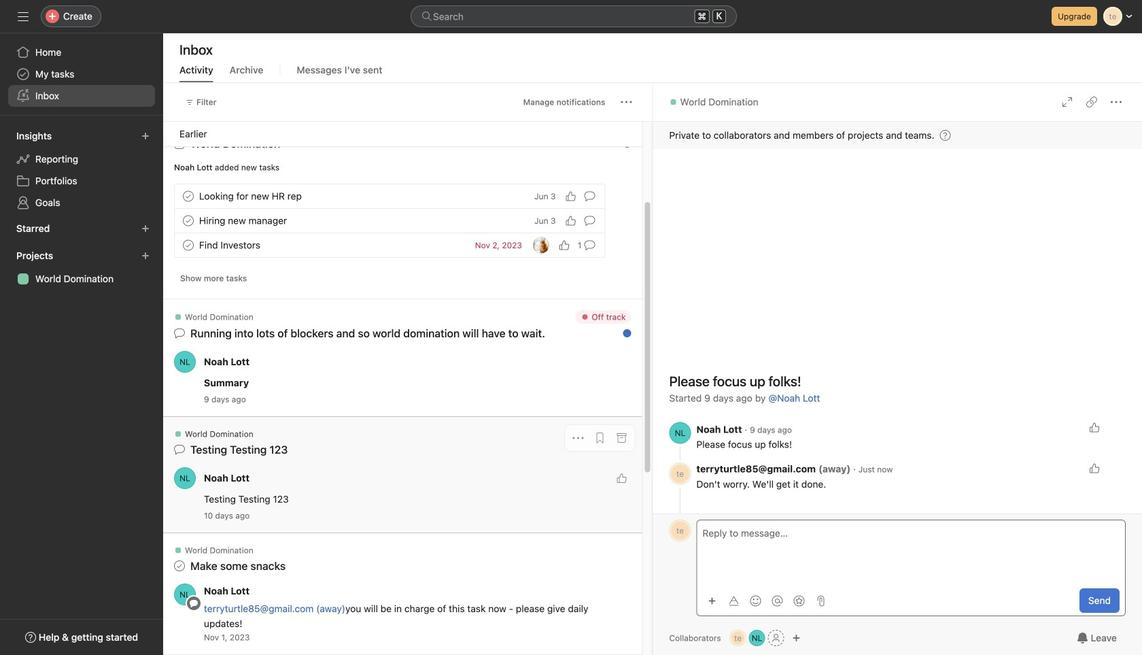 Task type: locate. For each thing, give the bounding box(es) containing it.
0 vertical spatial open user profile image
[[174, 351, 196, 373]]

1 comment image
[[585, 240, 596, 251]]

more actions image
[[1112, 97, 1123, 107], [573, 433, 584, 444]]

None field
[[411, 5, 737, 27]]

0 likes. click to like this task image
[[566, 215, 577, 226], [559, 240, 570, 251]]

0 vertical spatial more actions image
[[621, 97, 632, 107]]

0 comments image
[[585, 215, 596, 226]]

global element
[[0, 33, 163, 115]]

1 horizontal spatial more actions image
[[1112, 97, 1123, 107]]

open user profile image
[[174, 351, 196, 373], [174, 467, 196, 489], [174, 584, 196, 605]]

add to bookmarks image
[[595, 433, 606, 444]]

more actions image right copy link image on the top
[[1112, 97, 1123, 107]]

new insights image
[[142, 132, 150, 140]]

0 horizontal spatial 0 likes. click to like this task image
[[566, 191, 577, 202]]

2 mark complete image from the top
[[180, 237, 197, 253]]

0 vertical spatial mark complete checkbox
[[180, 188, 197, 204]]

1 horizontal spatial 0 likes. click to like this task image
[[617, 473, 628, 484]]

toolbar
[[703, 591, 831, 611]]

mark complete image for 1st mark complete checkbox from the bottom of the page
[[180, 237, 197, 253]]

new project or portfolio image
[[142, 252, 150, 260]]

add items to starred image
[[142, 225, 150, 233]]

insights element
[[0, 124, 163, 216]]

0 likes. click to like this task image
[[566, 191, 577, 202], [617, 473, 628, 484]]

Search tasks, projects, and more text field
[[411, 5, 737, 27]]

3 open user profile image from the top
[[174, 584, 196, 605]]

1 mark complete image from the top
[[180, 213, 197, 229]]

2 open user profile image from the top
[[174, 467, 196, 489]]

mark complete image down mark complete option
[[180, 237, 197, 253]]

0 likes. click to like this task image right toggle assignee popover image
[[559, 240, 570, 251]]

1 vertical spatial open user profile image
[[174, 467, 196, 489]]

0 horizontal spatial more actions image
[[573, 433, 584, 444]]

mark complete image
[[180, 213, 197, 229], [180, 237, 197, 253]]

1 vertical spatial mark complete image
[[180, 237, 197, 253]]

status update icon image
[[174, 328, 185, 339]]

emoji image
[[751, 596, 762, 607]]

0 likes. click to like this task image left 0 comments image
[[566, 215, 577, 226]]

0 likes. click to like this task image down archive notification image
[[617, 473, 628, 484]]

more actions image left add to bookmarks image
[[573, 433, 584, 444]]

mark complete checkbox down mark complete option
[[180, 237, 197, 253]]

1 vertical spatial 0 likes. click to like this task image
[[617, 473, 628, 484]]

mark complete image down mark complete image
[[180, 213, 197, 229]]

0 likes. click to like this message comment image
[[1090, 422, 1101, 433]]

1 horizontal spatial more actions image
[[621, 97, 632, 107]]

Mark complete checkbox
[[180, 188, 197, 204], [180, 237, 197, 253]]

1 vertical spatial mark complete checkbox
[[180, 237, 197, 253]]

archive notification image
[[617, 315, 628, 326]]

mark complete checkbox up mark complete option
[[180, 188, 197, 204]]

more actions image
[[621, 97, 632, 107], [573, 315, 584, 326]]

0 vertical spatial mark complete image
[[180, 213, 197, 229]]

1 vertical spatial more actions image
[[573, 315, 584, 326]]

0 likes. click to like this task image left 0 comments icon at the right
[[566, 191, 577, 202]]

2 vertical spatial open user profile image
[[174, 584, 196, 605]]

attach a file or paste an image image
[[816, 596, 827, 607]]

copy link image
[[1087, 97, 1098, 107]]



Task type: vqa. For each thing, say whether or not it's contained in the screenshot.
new project or portfolio image
yes



Task type: describe. For each thing, give the bounding box(es) containing it.
at mention image
[[773, 596, 783, 607]]

0 comments image
[[585, 191, 596, 202]]

2 mark complete checkbox from the top
[[180, 237, 197, 253]]

hide sidebar image
[[18, 11, 29, 22]]

insert an object image
[[709, 597, 717, 605]]

0 vertical spatial 0 likes. click to like this task image
[[566, 215, 577, 226]]

1 mark complete checkbox from the top
[[180, 188, 197, 204]]

add or remove collaborators image
[[749, 630, 766, 646]]

0 vertical spatial more actions image
[[1112, 97, 1123, 107]]

formatting image
[[729, 596, 740, 607]]

Mark complete checkbox
[[180, 213, 197, 229]]

0 likes. click to like this message comment image
[[1090, 463, 1101, 474]]

1 vertical spatial 0 likes. click to like this task image
[[559, 240, 570, 251]]

message icon image
[[174, 444, 185, 455]]

full screen image
[[1063, 97, 1074, 107]]

projects element
[[0, 244, 163, 293]]

0 vertical spatial 0 likes. click to like this task image
[[566, 191, 577, 202]]

add or remove collaborators image
[[793, 634, 801, 642]]

add to bookmarks image
[[595, 315, 606, 326]]

archive notification image
[[617, 433, 628, 444]]

open user profile image
[[670, 422, 692, 444]]

0 horizontal spatial more actions image
[[573, 315, 584, 326]]

toggle assignee popover image
[[533, 237, 550, 253]]

1 vertical spatial more actions image
[[573, 433, 584, 444]]

appreciations image
[[794, 596, 805, 607]]

1 open user profile image from the top
[[174, 351, 196, 373]]

mark complete image
[[180, 188, 197, 204]]

mark complete image for mark complete option
[[180, 213, 197, 229]]



